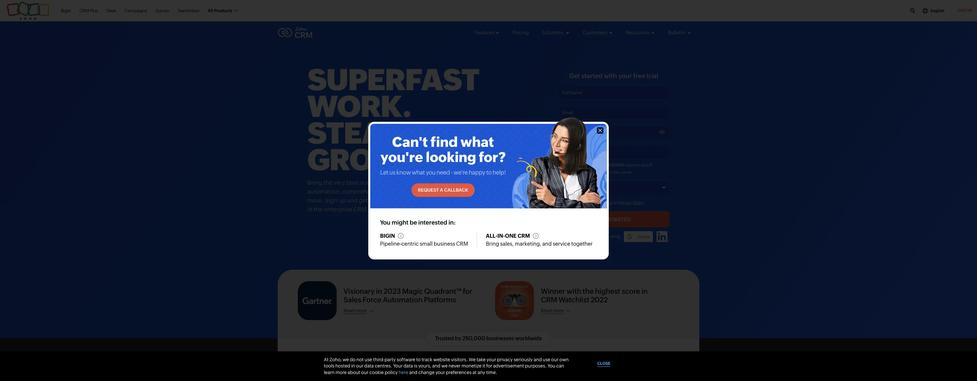 Task type: describe. For each thing, give the bounding box(es) containing it.
all products link
[[208, 5, 237, 17]]

get started with your free trial
[[569, 72, 658, 79]]

desk
[[106, 8, 116, 13]]

get
[[359, 197, 368, 204]]

about
[[348, 370, 360, 375]]

can
[[556, 364, 564, 369]]

no
[[396, 197, 403, 204]]

callback
[[444, 187, 468, 193]]

1 vertical spatial to
[[575, 200, 578, 204]]

might
[[392, 219, 408, 226]]

2 vertical spatial our
[[361, 370, 368, 375]]

sign
[[958, 8, 967, 13]]

sign
[[596, 234, 604, 239]]

trusted by 250,000 businesses worldwide
[[435, 335, 542, 342]]

we
[[469, 357, 476, 362]]

1 use from the left
[[365, 357, 372, 362]]

crm plus
[[79, 8, 98, 13]]

together
[[571, 241, 593, 247]]

will
[[574, 170, 580, 174]]

highest
[[595, 287, 620, 295]]

2 use from the left
[[543, 357, 550, 362]]

automation,
[[307, 188, 341, 195]]

centric
[[401, 241, 419, 247]]

and right up
[[347, 197, 358, 204]]

at zoho, we do not use third-party software to track website visitors. we take your privacy seriously and use our own tools hosted in our data centres. your data is yours, and we never monetize it for advertisement purposes. you can learn more about our cookie policy
[[324, 357, 569, 375]]

bring for superfast work. steadfast growth.
[[307, 179, 322, 186]]

customer-
[[391, 179, 419, 186]]

teaminbox
[[177, 8, 199, 13]]

it looks like you're in the united states based on your ip .
[[558, 163, 654, 167]]

request
[[418, 187, 439, 193]]

request a callback
[[418, 187, 468, 193]]

features
[[475, 30, 495, 35]]

data down software
[[404, 364, 413, 369]]

agree
[[564, 200, 574, 204]]

states
[[612, 163, 624, 167]]

read for visionary in 2023 magic quadrant™ for sales force automation platforms
[[344, 308, 354, 313]]

never
[[449, 364, 461, 369]]

0 vertical spatial .
[[653, 163, 654, 167]]

score
[[622, 287, 640, 295]]

the down more.
[[314, 206, 323, 213]]

here link
[[399, 370, 408, 375]]

solutions link
[[542, 24, 570, 42]]

in left no
[[390, 197, 395, 204]]

crm plus link
[[79, 5, 98, 17]]

business
[[434, 241, 455, 247]]

and inside all-in-one crm bring sales, marketing, and service together
[[542, 241, 552, 247]]

cookie
[[369, 370, 384, 375]]

bigin link
[[61, 5, 71, 17]]

here and change your preferences at any time.
[[399, 370, 497, 375]]

enterprise
[[324, 206, 352, 213]]

market.
[[368, 206, 389, 213]]

tools
[[324, 364, 334, 369]]

it
[[483, 364, 485, 369]]

we're
[[454, 169, 468, 176]]

all products
[[208, 8, 232, 13]]

here
[[399, 370, 408, 375]]

and up purposes.
[[534, 357, 542, 362]]

crm inside bigin pipeline-centric small business crm
[[456, 241, 468, 247]]

resources
[[626, 30, 650, 35]]

own
[[559, 357, 569, 362]]

started inside superfast work. steadfast growth. bring the very best out of your customer-facing teams with robust automation, comprehensive analytics, personalized solutions, and more. sign up and get started in no time—the fastest implementation in the enterprise crm market.
[[369, 197, 389, 204]]

hosted
[[335, 364, 350, 369]]

data up cookie
[[364, 364, 374, 369]]

seriously
[[514, 357, 533, 362]]

marketing,
[[515, 241, 541, 247]]

and down is
[[409, 370, 417, 375]]

one
[[505, 233, 517, 239]]

robust
[[469, 179, 486, 186]]

read more for winner with the highest score in
[[541, 308, 564, 313]]

service
[[553, 241, 570, 247]]

in
[[968, 8, 972, 13]]

what inside can't find what you're looking for?
[[460, 134, 494, 150]]

read more for visionary in 2023 magic quadrant™ for sales force automation platforms
[[344, 308, 367, 313]]

of inside superfast work. steadfast growth. bring the very best out of your customer-facing teams with robust automation, comprehensive analytics, personalized solutions, and more. sign up and get started in no time—the fastest implementation in the enterprise crm market.
[[370, 179, 376, 186]]

2 horizontal spatial with
[[604, 72, 617, 79]]

can't find what you're looking for?
[[380, 134, 506, 165]]

privacy
[[621, 200, 633, 204]]

and down website
[[432, 364, 440, 369]]

1 vertical spatial we
[[441, 364, 448, 369]]

privacy policy link
[[621, 200, 644, 204]]

more inside at zoho, we do not use third-party software to track website visitors. we take your privacy seriously and use our own tools hosted in our data centres. your data is yours, and we never monetize it for advertisement purposes. you can learn more about our cookie policy
[[336, 370, 347, 375]]

customers
[[583, 30, 608, 35]]

learn
[[324, 370, 335, 375]]

close
[[597, 361, 610, 366]]

steadfast
[[307, 116, 479, 150]]

on
[[636, 163, 640, 167]]

the inside "winner with the highest score in crm watchlist 2022"
[[583, 287, 594, 295]]

website
[[433, 357, 450, 362]]

more for winner with the highest score in
[[553, 308, 564, 313]]

zoho,
[[330, 357, 342, 362]]

0 vertical spatial our
[[551, 357, 559, 362]]

winner with the highest score in crm watchlist 2022
[[541, 287, 648, 304]]

get
[[569, 72, 580, 79]]

take
[[477, 357, 486, 362]]

campaigns
[[124, 8, 147, 13]]

your inside at zoho, we do not use third-party software to track website visitors. we take your privacy seriously and use our own tools hosted in our data centres. your data is yours, and we never monetize it for advertisement purposes. you can learn more about our cookie policy
[[487, 357, 496, 362]]

all-
[[486, 233, 497, 239]]

out
[[360, 179, 369, 186]]

pricing link
[[513, 24, 529, 42]]

growth.
[[307, 143, 452, 177]]

interested
[[418, 219, 447, 226]]

for inside at zoho, we do not use third-party software to track website visitors. we take your privacy seriously and use our own tools hosted in our data centres. your data is yours, and we never monetize it for advertisement purposes. you can learn more about our cookie policy
[[486, 364, 492, 369]]

sign in
[[958, 8, 972, 13]]

and left privacy
[[614, 200, 620, 204]]

bigin
[[380, 233, 395, 239]]

english
[[931, 8, 944, 13]]

free
[[633, 72, 645, 79]]

crm inside 'crm plus' link
[[79, 8, 89, 13]]

yours,
[[418, 364, 431, 369]]

bigin pipeline-centric small business crm
[[380, 233, 468, 247]]

more for visionary in 2023 magic quadrant™ for sales force automation platforms
[[355, 308, 367, 313]]

third-
[[373, 357, 385, 362]]

your left ip
[[641, 163, 649, 167]]

in inside 'visionary in 2023 magic quadrant™ for sales force automation platforms'
[[376, 287, 382, 295]]

in inside at zoho, we do not use third-party software to track website visitors. we take your privacy seriously and use our own tools hosted in our data centres. your data is yours, and we never monetize it for advertisement purposes. you can learn more about our cookie policy
[[351, 364, 355, 369]]



Task type: vqa. For each thing, say whether or not it's contained in the screenshot.
CX
no



Task type: locate. For each thing, give the bounding box(es) containing it.
in right sign
[[605, 234, 608, 239]]

0 vertical spatial your
[[558, 170, 565, 174]]

bring up automation,
[[307, 179, 322, 186]]

with inside "winner with the highest score in crm watchlist 2022"
[[567, 287, 581, 295]]

the up automation,
[[323, 179, 332, 186]]

bring inside all-in-one crm bring sales, marketing, and service together
[[486, 241, 499, 247]]

purposes.
[[525, 364, 547, 369]]

you're
[[380, 149, 423, 165]]

policy
[[634, 200, 644, 204]]

in down the do
[[351, 364, 355, 369]]

to up is
[[416, 357, 421, 362]]

trial
[[647, 72, 658, 79]]

0 horizontal spatial your
[[393, 364, 403, 369]]

0 horizontal spatial more
[[336, 370, 347, 375]]

1 vertical spatial be
[[410, 219, 417, 226]]

a
[[440, 187, 443, 193]]

started up market.
[[369, 197, 389, 204]]

in right the stored
[[597, 170, 600, 174]]

our right the about
[[361, 370, 368, 375]]

based
[[625, 163, 635, 167]]

read for winner with the highest score in
[[541, 308, 552, 313]]

0 horizontal spatial for
[[463, 287, 472, 295]]

bring down all-
[[486, 241, 499, 247]]

solutions
[[542, 30, 565, 35]]

our
[[551, 357, 559, 362], [356, 364, 363, 369], [361, 370, 368, 375]]

we down website
[[441, 364, 448, 369]]

solutions,
[[450, 188, 476, 195]]

to inside at zoho, we do not use third-party software to track website visitors. we take your privacy seriously and use our own tools hosted in our data centres. your data is yours, and we never monetize it for advertisement purposes. you can learn more about our cookie policy
[[416, 357, 421, 362]]

bring for all-in-one crm
[[486, 241, 499, 247]]

use right not
[[365, 357, 372, 362]]

crm right business
[[456, 241, 468, 247]]

all
[[208, 8, 213, 13]]

our up can
[[551, 357, 559, 362]]

0 vertical spatial we
[[343, 357, 349, 362]]

with up 'watchlist'
[[567, 287, 581, 295]]

ip
[[649, 163, 653, 167]]

crm
[[79, 8, 89, 13], [353, 206, 367, 213], [518, 233, 530, 239], [456, 241, 468, 247], [541, 296, 557, 304]]

watchlist
[[559, 296, 589, 304]]

2 vertical spatial with
[[567, 287, 581, 295]]

sign in link
[[953, 4, 977, 17]]

we left the do
[[343, 357, 349, 362]]

to right agree
[[575, 200, 578, 204]]

and down robust
[[478, 188, 488, 195]]

visionary in 2023 magic quadrant™ for sales force automation platforms
[[344, 287, 472, 304]]

platforms
[[424, 296, 456, 304]]

.
[[653, 163, 654, 167], [644, 200, 645, 204]]

2 vertical spatial to
[[416, 357, 421, 362]]

1 horizontal spatial you
[[548, 364, 555, 369]]

more down sales
[[355, 308, 367, 313]]

0 vertical spatial of
[[370, 179, 376, 186]]

1 vertical spatial .
[[644, 200, 645, 204]]

your inside superfast work. steadfast growth. bring the very best out of your customer-facing teams with robust automation, comprehensive analytics, personalized solutions, and more. sign up and get started in no time—the fastest implementation in the enterprise crm market.
[[377, 179, 389, 186]]

you inside at zoho, we do not use third-party software to track website visitors. we take your privacy seriously and use our own tools hosted in our data centres. your data is yours, and we never monetize it for advertisement purposes. you can learn more about our cookie policy
[[548, 364, 555, 369]]

request a callback link
[[411, 183, 475, 197]]

crm down winner
[[541, 296, 557, 304]]

for inside 'visionary in 2023 magic quadrant™ for sales force automation platforms'
[[463, 287, 472, 295]]

read more down sales
[[344, 308, 367, 313]]

1 horizontal spatial your
[[558, 170, 565, 174]]

preferences
[[446, 370, 472, 375]]

and left the service
[[542, 241, 552, 247]]

all-in-one crm bring sales, marketing, and service together
[[486, 233, 593, 247]]

in right score
[[642, 287, 648, 295]]

. right the on
[[653, 163, 654, 167]]

in inside "winner with the highest score in crm watchlist 2022"
[[642, 287, 648, 295]]

started right get
[[581, 72, 603, 79]]

. right privacy
[[644, 200, 645, 204]]

2 read from the left
[[541, 308, 552, 313]]

1 horizontal spatial bring
[[486, 241, 499, 247]]

you
[[380, 219, 390, 226], [548, 364, 555, 369]]

1 horizontal spatial what
[[460, 134, 494, 150]]

more down 'watchlist'
[[553, 308, 564, 313]]

1 horizontal spatial be
[[581, 170, 585, 174]]

0 horizontal spatial bring
[[307, 179, 322, 186]]

1 horizontal spatial we
[[441, 364, 448, 369]]

be right will
[[581, 170, 585, 174]]

you're
[[577, 163, 587, 167]]

in up force
[[376, 287, 382, 295]]

your down website
[[435, 370, 445, 375]]

None submit
[[558, 211, 670, 228]]

data right "us"
[[613, 170, 620, 174]]

your up here "link"
[[393, 364, 403, 369]]

in-
[[497, 233, 505, 239]]

read more down winner
[[541, 308, 564, 313]]

what left you
[[412, 169, 425, 176]]

bring inside superfast work. steadfast growth. bring the very best out of your customer-facing teams with robust automation, comprehensive analytics, personalized solutions, and more. sign up and get started in no time—the fastest implementation in the enterprise crm market.
[[307, 179, 322, 186]]

1 horizontal spatial for
[[486, 364, 492, 369]]

1 horizontal spatial with
[[567, 287, 581, 295]]

0 vertical spatial started
[[581, 72, 603, 79]]

1 horizontal spatial of
[[596, 200, 600, 204]]

us
[[389, 169, 395, 176]]

sales,
[[500, 241, 514, 247]]

use
[[365, 357, 372, 362], [543, 357, 550, 362]]

magic
[[402, 287, 423, 295]]

do
[[350, 357, 356, 362]]

1 vertical spatial your
[[393, 364, 403, 369]]

your left free
[[618, 72, 632, 79]]

0 vertical spatial you
[[380, 219, 390, 226]]

the up 'your data will be stored in the us data center.'
[[592, 163, 597, 167]]

in down more.
[[307, 206, 312, 213]]

0 vertical spatial to
[[486, 169, 492, 176]]

read down winner
[[541, 308, 552, 313]]

bring
[[307, 179, 322, 186], [486, 241, 499, 247]]

1 horizontal spatial started
[[581, 72, 603, 79]]

survey link
[[155, 5, 169, 17]]

1 vertical spatial our
[[356, 364, 363, 369]]

let us know what you need - we're happy to help!
[[380, 169, 506, 176]]

0 horizontal spatial use
[[365, 357, 372, 362]]

2 horizontal spatial more
[[553, 308, 564, 313]]

is
[[414, 364, 417, 369]]

1 horizontal spatial read
[[541, 308, 552, 313]]

the up 2022 on the right bottom of the page
[[583, 287, 594, 295]]

best
[[347, 179, 359, 186]]

0 horizontal spatial .
[[644, 200, 645, 204]]

visionary
[[344, 287, 375, 295]]

let
[[380, 169, 388, 176]]

to for let us know what you need - we're happy to help!
[[486, 169, 492, 176]]

of right out
[[370, 179, 376, 186]]

your inside at zoho, we do not use third-party software to track website visitors. we take your privacy seriously and use our own tools hosted in our data centres. your data is yours, and we never monetize it for advertisement purposes. you can learn more about our cookie policy
[[393, 364, 403, 369]]

work.
[[307, 90, 411, 124]]

comprehensive
[[342, 188, 385, 195]]

1 vertical spatial what
[[412, 169, 425, 176]]

0 horizontal spatial of
[[370, 179, 376, 186]]

in:
[[449, 219, 456, 226]]

what up happy
[[460, 134, 494, 150]]

1 vertical spatial bring
[[486, 241, 499, 247]]

united
[[598, 163, 611, 167]]

1 vertical spatial started
[[369, 197, 389, 204]]

you left can
[[548, 364, 555, 369]]

of right terms
[[596, 200, 600, 204]]

1 horizontal spatial more
[[355, 308, 367, 313]]

in up the stored
[[588, 163, 591, 167]]

1 horizontal spatial .
[[653, 163, 654, 167]]

crm popup character image image
[[512, 117, 607, 210]]

be right might
[[410, 219, 417, 226]]

1 vertical spatial you
[[548, 364, 555, 369]]

1 vertical spatial with
[[455, 179, 467, 186]]

0 vertical spatial with
[[604, 72, 617, 79]]

know
[[396, 169, 411, 176]]

teams
[[437, 179, 454, 186]]

crm left plus
[[79, 8, 89, 13]]

with
[[604, 72, 617, 79], [455, 179, 467, 186], [567, 287, 581, 295]]

crm inside superfast work. steadfast growth. bring the very best out of your customer-facing teams with robust automation, comprehensive analytics, personalized solutions, and more. sign up and get started in no time—the fastest implementation in the enterprise crm market.
[[353, 206, 367, 213]]

to for at zoho, we do not use third-party software to track website visitors. we take your privacy seriously and use our own tools hosted in our data centres. your data is yours, and we never monetize it for advertisement purposes. you can learn more about our cookie policy
[[416, 357, 421, 362]]

250,000
[[462, 335, 485, 342]]

our down not
[[356, 364, 363, 369]]

0 horizontal spatial read more
[[344, 308, 367, 313]]

0 horizontal spatial with
[[455, 179, 467, 186]]

use up purposes.
[[543, 357, 550, 362]]

your down let
[[377, 179, 389, 186]]

1 horizontal spatial use
[[543, 357, 550, 362]]

more down hosted
[[336, 370, 347, 375]]

centres.
[[375, 364, 392, 369]]

monetize
[[462, 364, 482, 369]]

trusted
[[435, 335, 454, 342]]

0 vertical spatial bring
[[307, 179, 322, 186]]

plus
[[90, 8, 98, 13]]

crm inside "winner with the highest score in crm watchlist 2022"
[[541, 296, 557, 304]]

features link
[[475, 24, 499, 42]]

crm inside all-in-one crm bring sales, marketing, and service together
[[518, 233, 530, 239]]

the left "us"
[[601, 170, 606, 174]]

0 horizontal spatial you
[[380, 219, 390, 226]]

teaminbox link
[[177, 5, 199, 17]]

2 read more from the left
[[541, 308, 564, 313]]

to
[[486, 169, 492, 176], [575, 200, 578, 204], [416, 357, 421, 362]]

products
[[214, 8, 232, 13]]

crm down get
[[353, 206, 367, 213]]

read down sales
[[344, 308, 354, 313]]

1 read from the left
[[344, 308, 354, 313]]

read
[[344, 308, 354, 313], [541, 308, 552, 313]]

be
[[581, 170, 585, 174], [410, 219, 417, 226]]

crm up marketing, at right bottom
[[518, 233, 530, 239]]

center.
[[621, 170, 633, 174]]

survey
[[155, 8, 169, 13]]

zoho crm logo image
[[278, 25, 313, 40]]

the left terms
[[579, 200, 584, 204]]

bulletin link
[[668, 24, 691, 42]]

your right 'take'
[[487, 357, 496, 362]]

1 read more from the left
[[344, 308, 367, 313]]

what
[[460, 134, 494, 150], [412, 169, 425, 176]]

0 vertical spatial for
[[463, 287, 472, 295]]

campaigns link
[[124, 5, 147, 17]]

with inside superfast work. steadfast growth. bring the very best out of your customer-facing teams with robust automation, comprehensive analytics, personalized solutions, and more. sign up and get started in no time—the fastest implementation in the enterprise crm market.
[[455, 179, 467, 186]]

quadrant™
[[424, 287, 461, 295]]

for right it
[[486, 364, 492, 369]]

0 horizontal spatial started
[[369, 197, 389, 204]]

with left free
[[604, 72, 617, 79]]

0 horizontal spatial what
[[412, 169, 425, 176]]

terms
[[585, 200, 595, 204]]

you up bigin on the left bottom of the page
[[380, 219, 390, 226]]

of
[[370, 179, 376, 186], [596, 200, 600, 204]]

implementation
[[452, 197, 496, 204]]

software
[[397, 357, 415, 362]]

1 horizontal spatial read more
[[541, 308, 564, 313]]

0 horizontal spatial we
[[343, 357, 349, 362]]

0 vertical spatial what
[[460, 134, 494, 150]]

in
[[588, 163, 591, 167], [597, 170, 600, 174], [390, 197, 395, 204], [307, 206, 312, 213], [605, 234, 608, 239], [376, 287, 382, 295], [642, 287, 648, 295], [351, 364, 355, 369]]

the
[[592, 163, 597, 167], [601, 170, 606, 174], [323, 179, 332, 186], [579, 200, 584, 204], [314, 206, 323, 213], [583, 287, 594, 295]]

not
[[356, 357, 364, 362]]

resources link
[[626, 24, 655, 42]]

looks
[[561, 163, 570, 167]]

2 horizontal spatial to
[[575, 200, 578, 204]]

you might be interested in:
[[380, 219, 456, 226]]

more
[[355, 308, 367, 313], [553, 308, 564, 313], [336, 370, 347, 375]]

fastest
[[433, 197, 451, 204]]

we
[[343, 357, 349, 362], [441, 364, 448, 369]]

us
[[607, 170, 612, 174]]

advertisement
[[493, 364, 524, 369]]

any
[[478, 370, 485, 375]]

0 horizontal spatial be
[[410, 219, 417, 226]]

0 vertical spatial be
[[581, 170, 585, 174]]

your down it
[[558, 170, 565, 174]]

or
[[590, 234, 595, 239]]

analytics,
[[386, 188, 412, 195]]

with up callback on the left of page
[[455, 179, 467, 186]]

data left will
[[566, 170, 573, 174]]

1 vertical spatial of
[[596, 200, 600, 204]]

to left help!
[[486, 169, 492, 176]]

1 horizontal spatial to
[[486, 169, 492, 176]]

automation
[[383, 296, 422, 304]]

0 horizontal spatial to
[[416, 357, 421, 362]]

0 horizontal spatial read
[[344, 308, 354, 313]]

for right quadrant™ on the left of the page
[[463, 287, 472, 295]]

1 vertical spatial for
[[486, 364, 492, 369]]



